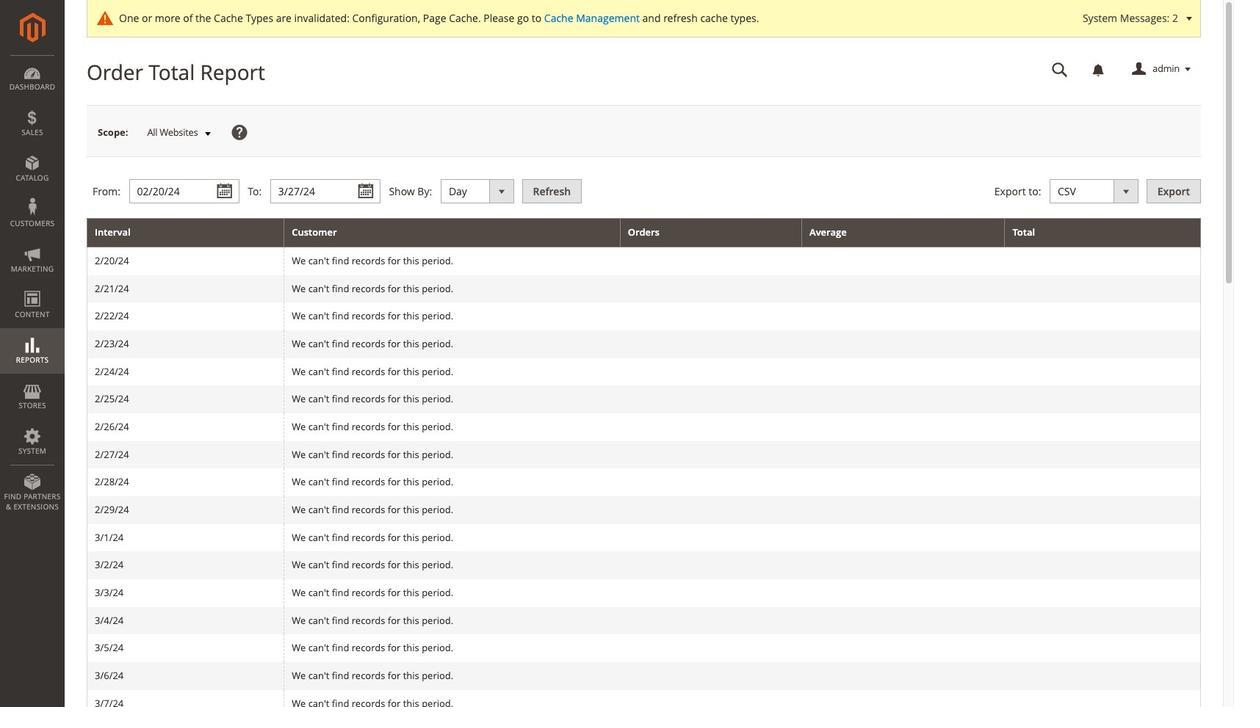 Task type: describe. For each thing, give the bounding box(es) containing it.
magento admin panel image
[[19, 12, 45, 43]]



Task type: locate. For each thing, give the bounding box(es) containing it.
menu bar
[[0, 55, 65, 519]]

None text field
[[1042, 57, 1078, 82], [129, 179, 239, 204], [1042, 57, 1078, 82], [129, 179, 239, 204]]

None text field
[[270, 179, 380, 204]]



